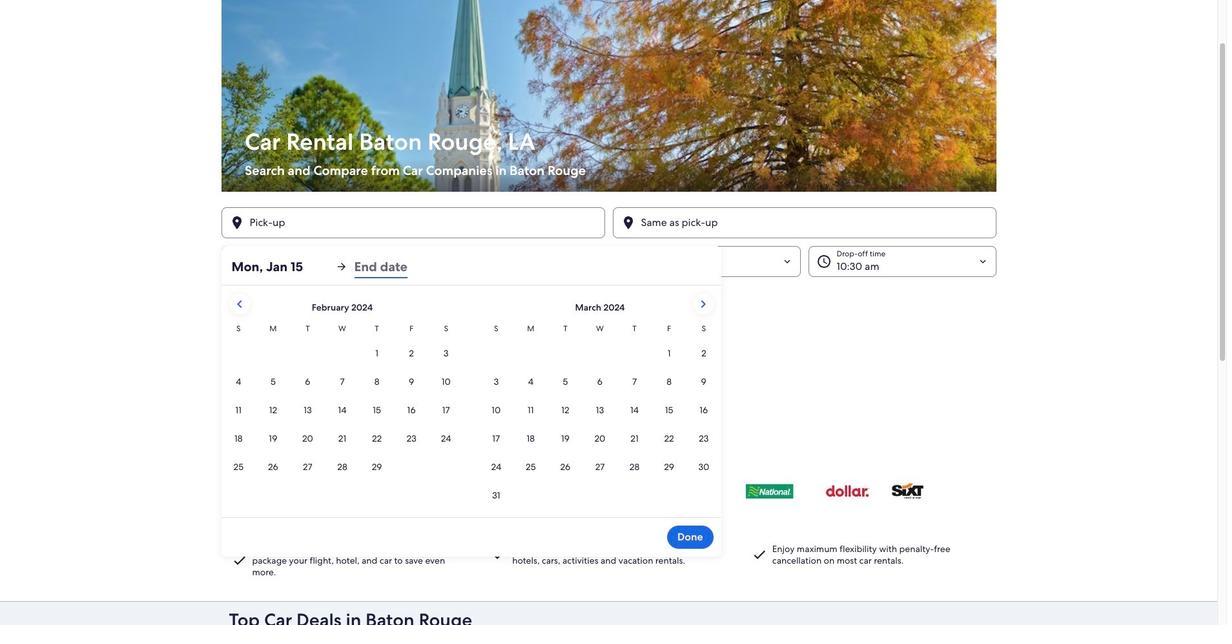 Task type: vqa. For each thing, say whether or not it's contained in the screenshot.
car suppliers logo
yes



Task type: locate. For each thing, give the bounding box(es) containing it.
next month image
[[695, 296, 711, 312]]

previous month image
[[232, 296, 247, 312]]

breadcrumbs region
[[0, 0, 1217, 602]]



Task type: describe. For each thing, give the bounding box(es) containing it.
car suppliers logo image
[[229, 467, 988, 514]]



